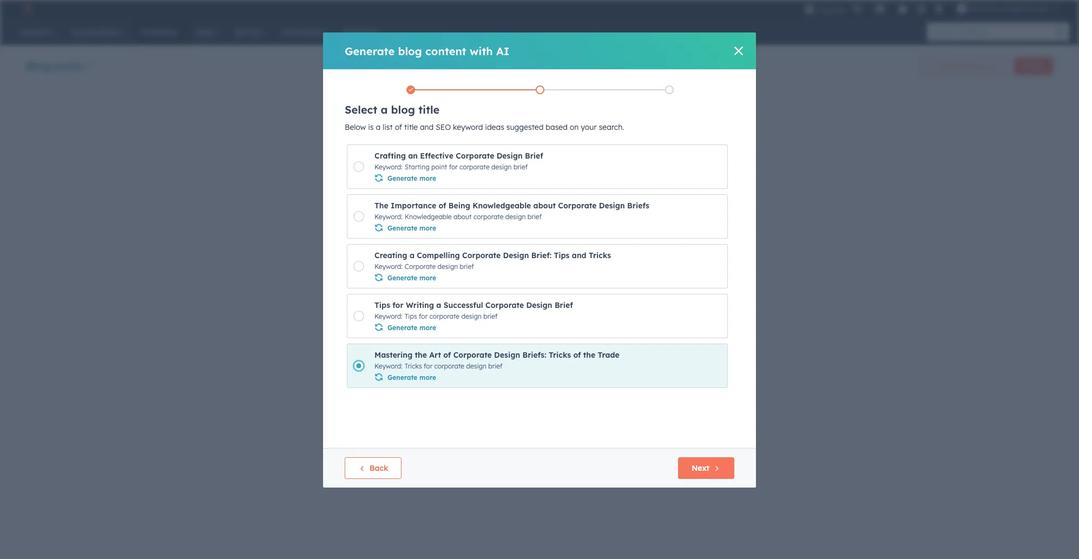 Task type: describe. For each thing, give the bounding box(es) containing it.
new
[[390, 258, 405, 267]]

tips for writing a successful corporate design brief keyword: tips for corporate design brief
[[375, 300, 573, 320]]

next
[[692, 463, 710, 473]]

traffic
[[381, 179, 403, 188]]

create new post button
[[349, 252, 437, 273]]

ai
[[496, 44, 510, 58]]

back button
[[345, 457, 402, 479]]

world
[[391, 213, 410, 223]]

creating a compelling corporate design brief: tips and tricks keyword: corporate design brief
[[375, 251, 611, 271]]

customers
[[437, 166, 474, 175]]

effective
[[420, 151, 454, 161]]

writing inside tips for writing a successful corporate design brief keyword: tips for corporate design brief
[[406, 300, 434, 310]]

select
[[345, 103, 378, 116]]

design inside creating a compelling corporate design brief: tips and tricks keyword: corporate design brief
[[438, 263, 458, 271]]

import existing blog button
[[444, 252, 548, 273]]

more.
[[369, 227, 390, 237]]

seo
[[436, 122, 451, 132]]

new
[[349, 213, 365, 223]]

ideas
[[485, 122, 504, 132]]

generate blog post
[[940, 62, 999, 70]]

your right or
[[389, 192, 405, 201]]

art
[[429, 350, 441, 360]]

mastering
[[375, 350, 413, 360]]

design inside mastering the art of corporate design briefs: tricks of the trade keyword: tricks for corporate design brief
[[494, 350, 520, 360]]

with
[[470, 44, 493, 58]]

more for writing
[[420, 324, 436, 332]]

upgrade
[[817, 5, 846, 14]]

more for effective
[[420, 174, 436, 182]]

link opens in a new window image inside user guide link
[[552, 215, 560, 223]]

0 horizontal spatial tips
[[375, 300, 390, 310]]

on
[[570, 122, 579, 132]]

search button
[[1051, 23, 1070, 41]]

generate for mastering the art of corporate design briefs: tricks of the trade
[[388, 374, 418, 382]]

first
[[417, 142, 439, 155]]

more for compelling
[[420, 274, 436, 282]]

brief inside crafting an effective corporate design brief keyword: starting point for corporate design brief
[[514, 163, 528, 171]]

more for of
[[420, 224, 436, 232]]

design inside tips for writing a successful corporate design brief keyword: tips for corporate design brief
[[526, 300, 553, 310]]

0 vertical spatial knowledgeable
[[473, 201, 531, 211]]

generate for the importance of being knowledgeable about corporate design briefs
[[388, 224, 418, 232]]

based
[[546, 122, 568, 132]]

writing content for your customers is a great way to create inbound traffic to your website and can help you promote yourself or your business.
[[349, 166, 561, 201]]

way
[[512, 166, 527, 175]]

provation design studio
[[969, 4, 1049, 13]]

james peterson image
[[957, 4, 967, 14]]

corporate inside mastering the art of corporate design briefs: tricks of the trade keyword: tricks for corporate design brief
[[453, 350, 492, 360]]

crafting
[[375, 151, 406, 161]]

is inside writing content for your customers is a great way to create inbound traffic to your website and can help you promote yourself or your business.
[[476, 166, 482, 175]]

starting
[[405, 163, 430, 171]]

generate inside "blog posts" banner
[[940, 62, 968, 70]]

learn
[[349, 227, 367, 237]]

generate blog content with ai
[[345, 44, 510, 58]]

create
[[538, 166, 561, 175]]

you
[[510, 179, 523, 188]]

the left art
[[415, 350, 427, 360]]

the down 'the'
[[377, 213, 388, 223]]

of right list
[[395, 122, 402, 132]]

generate more button for an
[[375, 172, 436, 184]]

yourself
[[349, 192, 378, 201]]

generate more button for importance
[[375, 222, 436, 233]]

or
[[380, 192, 387, 201]]

your right on
[[581, 122, 597, 132]]

calling icon image
[[853, 4, 862, 14]]

brief inside mastering the art of corporate design briefs: tricks of the trade keyword: tricks for corporate design brief
[[488, 362, 503, 370]]

tips inside creating a compelling corporate design brief: tips and tricks keyword: corporate design brief
[[554, 251, 570, 260]]

blog posts banner
[[26, 54, 1053, 79]]

list
[[383, 122, 393, 132]]

0 vertical spatial and
[[420, 122, 434, 132]]

blog
[[26, 59, 50, 72]]

corporate inside the importance of being knowledgeable about corporate design briefs keyword: knowledgeable about corporate design brief
[[474, 213, 504, 221]]

blogging?
[[422, 213, 457, 223]]

generate more for an
[[388, 174, 436, 182]]

0 horizontal spatial knowledgeable
[[405, 213, 452, 221]]

below is a list of title and seo keyword ideas suggested based on your search.
[[345, 122, 624, 132]]

select a blog title
[[345, 103, 440, 116]]

briefs:
[[523, 350, 547, 360]]

of inside the importance of being knowledgeable about corporate design briefs keyword: knowledgeable about corporate design brief
[[439, 201, 446, 211]]

menu containing provation design studio
[[804, 0, 1066, 17]]

being
[[449, 201, 470, 211]]

help
[[493, 179, 508, 188]]

corporate inside crafting an effective corporate design brief keyword: starting point for corporate design brief
[[456, 151, 494, 161]]

blog inside generate blog post button
[[970, 62, 984, 70]]

brief inside tips for writing a successful corporate design brief keyword: tips for corporate design brief
[[484, 312, 498, 320]]

hubspot image
[[19, 2, 32, 15]]

calling icon button
[[848, 2, 867, 16]]

blog inside import existing blog button
[[518, 258, 534, 267]]

post for create new post
[[407, 258, 424, 267]]

and inside creating a compelling corporate design brief: tips and tricks keyword: corporate design brief
[[572, 251, 587, 260]]

business.
[[408, 192, 440, 201]]

the
[[375, 201, 389, 211]]

search image
[[1057, 28, 1064, 36]]

below
[[345, 122, 366, 132]]

1 horizontal spatial tricks
[[549, 350, 571, 360]]

importance
[[391, 201, 436, 211]]

brief inside tips for writing a successful corporate design brief keyword: tips for corporate design brief
[[555, 300, 573, 310]]

to learn more.
[[349, 213, 571, 237]]

check
[[459, 213, 481, 223]]

corporate inside tips for writing a successful corporate design brief keyword: tips for corporate design brief
[[430, 312, 460, 320]]

compelling
[[417, 251, 460, 260]]

your up starting
[[389, 142, 414, 155]]

keyword
[[453, 122, 483, 132]]

inbound
[[349, 179, 379, 188]]

promote
[[525, 179, 556, 188]]

import existing blog
[[457, 258, 534, 267]]

post for generate blog post
[[985, 62, 999, 70]]

studio
[[1028, 4, 1049, 13]]

dialog containing generate blog content with ai
[[323, 32, 756, 488]]

notifications button
[[930, 0, 949, 17]]

create your first blog post
[[349, 142, 493, 155]]

brief inside crafting an effective corporate design brief keyword: starting point for corporate design brief
[[525, 151, 543, 161]]

successful
[[444, 300, 483, 310]]

hubspot link
[[13, 2, 41, 15]]

tricks inside creating a compelling corporate design brief: tips and tricks keyword: corporate design brief
[[589, 251, 611, 260]]



Task type: vqa. For each thing, say whether or not it's contained in the screenshot.
General LINK
no



Task type: locate. For each thing, give the bounding box(es) containing it.
design left briefs
[[599, 201, 625, 211]]

1 vertical spatial is
[[476, 166, 482, 175]]

create inside button
[[363, 258, 388, 267]]

provation
[[969, 4, 1001, 13]]

post inside banner
[[985, 62, 999, 70]]

keyword: down mastering
[[375, 362, 403, 370]]

and left can
[[462, 179, 475, 188]]

1 horizontal spatial title
[[419, 103, 440, 116]]

1 horizontal spatial knowledgeable
[[473, 201, 531, 211]]

1 vertical spatial content
[[377, 166, 405, 175]]

writing inside writing content for your customers is a great way to create inbound traffic to your website and can help you promote yourself or your business.
[[349, 166, 375, 175]]

the left trade on the bottom
[[583, 350, 596, 360]]

5 more from the top
[[420, 374, 436, 382]]

post right the new
[[407, 258, 424, 267]]

search.
[[599, 122, 624, 132]]

generate
[[345, 44, 395, 58], [940, 62, 968, 70], [388, 174, 418, 182], [388, 224, 418, 232], [388, 274, 418, 282], [388, 324, 418, 332], [388, 374, 418, 382]]

marketplaces button
[[869, 0, 892, 17]]

1 horizontal spatial post
[[469, 142, 493, 155]]

knowledgeable up out
[[473, 201, 531, 211]]

0 horizontal spatial title
[[404, 122, 418, 132]]

suggested
[[507, 122, 544, 132]]

to
[[529, 166, 536, 175], [405, 179, 412, 188], [368, 213, 375, 223], [564, 213, 571, 223]]

design inside the importance of being knowledgeable about corporate design briefs keyword: knowledgeable about corporate design brief
[[599, 201, 625, 211]]

generate more button for the
[[375, 371, 436, 383]]

4 generate more from the top
[[388, 324, 436, 332]]

design left brief:
[[503, 251, 529, 260]]

design inside the importance of being knowledgeable about corporate design briefs keyword: knowledgeable about corporate design brief
[[506, 213, 526, 221]]

out
[[483, 213, 495, 223]]

content left with
[[425, 44, 467, 58]]

design inside provation design studio popup button
[[1003, 4, 1026, 13]]

tips
[[554, 251, 570, 260], [375, 300, 390, 310], [405, 312, 417, 320]]

5 generate more button from the top
[[375, 371, 436, 383]]

2 generate more button from the top
[[375, 222, 436, 233]]

content
[[425, 44, 467, 58], [377, 166, 405, 175]]

generate more button for for
[[375, 322, 436, 333]]

generate more down mastering
[[388, 374, 436, 382]]

more down starting
[[420, 174, 436, 182]]

for inside writing content for your customers is a great way to create inbound traffic to your website and can help you promote yourself or your business.
[[407, 166, 417, 175]]

crafting an effective corporate design brief keyword: starting point for corporate design brief
[[375, 151, 543, 171]]

dialog
[[323, 32, 756, 488]]

provation design studio button
[[951, 0, 1065, 17]]

to inside to learn more.
[[564, 213, 571, 223]]

create
[[1024, 62, 1044, 70], [349, 142, 385, 155], [363, 258, 388, 267]]

4 generate more button from the top
[[375, 322, 436, 333]]

content up "traffic"
[[377, 166, 405, 175]]

3 more from the top
[[420, 274, 436, 282]]

keyword: inside creating a compelling corporate design brief: tips and tricks keyword: corporate design brief
[[375, 263, 403, 271]]

generate more for importance
[[388, 224, 436, 232]]

and inside writing content for your customers is a great way to create inbound traffic to your website and can help you promote yourself or your business.
[[462, 179, 475, 188]]

generate more up mastering
[[388, 324, 436, 332]]

create new post
[[363, 258, 424, 267]]

a up can
[[484, 166, 489, 175]]

of
[[395, 122, 402, 132], [439, 201, 446, 211], [412, 213, 420, 223], [443, 350, 451, 360], [574, 350, 581, 360]]

0 vertical spatial title
[[419, 103, 440, 116]]

design inside crafting an effective corporate design brief keyword: starting point for corporate design brief
[[497, 151, 523, 161]]

writing left successful on the bottom left
[[406, 300, 434, 310]]

corporate down successful on the bottom left
[[430, 312, 460, 320]]

help button
[[894, 0, 912, 17]]

generate more button down importance in the top of the page
[[375, 222, 436, 233]]

1 keyword: from the top
[[375, 163, 403, 171]]

0 vertical spatial create
[[1024, 62, 1044, 70]]

generate more down world
[[388, 224, 436, 232]]

settings image
[[916, 5, 926, 14]]

1 vertical spatial brief
[[555, 300, 573, 310]]

knowledgeable down importance in the top of the page
[[405, 213, 452, 221]]

corporate inside tips for writing a successful corporate design brief keyword: tips for corporate design brief
[[486, 300, 524, 310]]

0 vertical spatial about
[[534, 201, 556, 211]]

and left "seo"
[[420, 122, 434, 132]]

user guide
[[511, 213, 551, 223]]

a left successful on the bottom left
[[436, 300, 441, 310]]

2 more from the top
[[420, 224, 436, 232]]

help image
[[898, 5, 908, 15]]

brief inside the importance of being knowledgeable about corporate design briefs keyword: knowledgeable about corporate design brief
[[528, 213, 542, 221]]

title
[[419, 103, 440, 116], [404, 122, 418, 132]]

post
[[985, 62, 999, 70], [469, 142, 493, 155], [407, 258, 424, 267]]

tips up mastering
[[405, 312, 417, 320]]

writing up inbound at the left top
[[349, 166, 375, 175]]

user guide link
[[511, 213, 562, 226]]

notifications image
[[934, 5, 944, 15]]

writing
[[349, 166, 375, 175], [406, 300, 434, 310]]

0 horizontal spatial and
[[420, 122, 434, 132]]

knowledgeable
[[473, 201, 531, 211], [405, 213, 452, 221]]

corporate inside crafting an effective corporate design brief keyword: starting point for corporate design brief
[[460, 163, 490, 171]]

1 horizontal spatial writing
[[406, 300, 434, 310]]

1 vertical spatial tips
[[375, 300, 390, 310]]

0 horizontal spatial brief
[[525, 151, 543, 161]]

design inside crafting an effective corporate design brief keyword: starting point for corporate design brief
[[492, 163, 512, 171]]

creating
[[375, 251, 407, 260]]

0 vertical spatial brief
[[525, 151, 543, 161]]

your down effective
[[419, 166, 435, 175]]

more for art
[[420, 374, 436, 382]]

0 horizontal spatial writing
[[349, 166, 375, 175]]

generate more button up mastering
[[375, 322, 436, 333]]

tips down create new post button
[[375, 300, 390, 310]]

a up list
[[381, 103, 388, 116]]

great
[[491, 166, 510, 175]]

1 horizontal spatial content
[[425, 44, 467, 58]]

is
[[368, 122, 374, 132], [476, 166, 482, 175]]

blog
[[398, 44, 422, 58], [970, 62, 984, 70], [391, 103, 415, 116], [442, 142, 466, 155], [518, 258, 534, 267]]

create for create new post
[[363, 258, 388, 267]]

to right new
[[368, 213, 375, 223]]

generate for creating a compelling corporate design brief: tips and tricks
[[388, 274, 418, 282]]

keyword: inside crafting an effective corporate design brief keyword: starting point for corporate design brief
[[375, 163, 403, 171]]

more down compelling
[[420, 274, 436, 282]]

generate more for the
[[388, 374, 436, 382]]

for inside crafting an effective corporate design brief keyword: starting point for corporate design brief
[[449, 163, 458, 171]]

can
[[477, 179, 491, 188]]

generate more down the new
[[388, 274, 436, 282]]

design left briefs:
[[494, 350, 520, 360]]

new to the world of blogging? check out the
[[349, 213, 511, 223]]

1 vertical spatial create
[[349, 142, 385, 155]]

keyword: inside mastering the art of corporate design briefs: tricks of the trade keyword: tricks for corporate design brief
[[375, 362, 403, 370]]

blog posts button
[[26, 58, 93, 73]]

trade
[[598, 350, 620, 360]]

about
[[534, 201, 556, 211], [454, 213, 472, 221]]

user
[[511, 213, 527, 223]]

marketplaces image
[[875, 5, 885, 15]]

1 vertical spatial knowledgeable
[[405, 213, 452, 221]]

existing
[[486, 258, 516, 267]]

0 horizontal spatial about
[[454, 213, 472, 221]]

of down importance in the top of the page
[[412, 213, 420, 223]]

about up the guide
[[534, 201, 556, 211]]

2 horizontal spatial tips
[[554, 251, 570, 260]]

5 generate more from the top
[[388, 374, 436, 382]]

create inside button
[[1024, 62, 1044, 70]]

0 horizontal spatial is
[[368, 122, 374, 132]]

0 horizontal spatial tricks
[[405, 362, 422, 370]]

is right below
[[368, 122, 374, 132]]

design inside creating a compelling corporate design brief: tips and tricks keyword: corporate design brief
[[503, 251, 529, 260]]

design
[[492, 163, 512, 171], [506, 213, 526, 221], [438, 263, 458, 271], [461, 312, 482, 320], [466, 362, 487, 370]]

design inside tips for writing a successful corporate design brief keyword: tips for corporate design brief
[[461, 312, 482, 320]]

for
[[449, 163, 458, 171], [407, 166, 417, 175], [393, 300, 404, 310], [419, 312, 428, 320], [424, 362, 433, 370]]

1 vertical spatial title
[[404, 122, 418, 132]]

0 horizontal spatial post
[[407, 258, 424, 267]]

the right out
[[497, 213, 508, 223]]

more down art
[[420, 374, 436, 382]]

guide
[[529, 213, 551, 223]]

1 vertical spatial about
[[454, 213, 472, 221]]

for inside mastering the art of corporate design briefs: tricks of the trade keyword: tricks for corporate design brief
[[424, 362, 433, 370]]

more up art
[[420, 324, 436, 332]]

generate for tips for writing a successful corporate design brief
[[388, 324, 418, 332]]

2 vertical spatial tips
[[405, 312, 417, 320]]

generate for crafting an effective corporate design brief
[[388, 174, 418, 182]]

more
[[420, 174, 436, 182], [420, 224, 436, 232], [420, 274, 436, 282], [420, 324, 436, 332], [420, 374, 436, 382]]

generate more for a
[[388, 274, 436, 282]]

design left studio
[[1003, 4, 1026, 13]]

3 generate more from the top
[[388, 274, 436, 282]]

to right way
[[529, 166, 536, 175]]

a inside creating a compelling corporate design brief: tips and tricks keyword: corporate design brief
[[410, 251, 415, 260]]

1 vertical spatial tricks
[[549, 350, 571, 360]]

menu
[[804, 0, 1066, 17]]

2 keyword: from the top
[[375, 213, 403, 221]]

a
[[381, 103, 388, 116], [376, 122, 381, 132], [484, 166, 489, 175], [410, 251, 415, 260], [436, 300, 441, 310]]

0 vertical spatial writing
[[349, 166, 375, 175]]

close image
[[735, 47, 743, 55]]

3 keyword: from the top
[[375, 263, 403, 271]]

1 vertical spatial post
[[469, 142, 493, 155]]

1 generate more from the top
[[388, 174, 436, 182]]

the importance of being knowledgeable about corporate design briefs keyword: knowledgeable about corporate design brief
[[375, 201, 650, 221]]

a right the new
[[410, 251, 415, 260]]

post down search hubspot search box in the right of the page
[[985, 62, 999, 70]]

2 horizontal spatial tricks
[[589, 251, 611, 260]]

content inside writing content for your customers is a great way to create inbound traffic to your website and can help you promote yourself or your business.
[[377, 166, 405, 175]]

2 vertical spatial create
[[363, 258, 388, 267]]

2 vertical spatial and
[[572, 251, 587, 260]]

tricks
[[589, 251, 611, 260], [549, 350, 571, 360], [405, 362, 422, 370]]

brief:
[[532, 251, 552, 260]]

design up 'great'
[[497, 151, 523, 161]]

4 keyword: from the top
[[375, 312, 403, 320]]

import
[[457, 258, 484, 267]]

1 horizontal spatial tips
[[405, 312, 417, 320]]

and right brief:
[[572, 251, 587, 260]]

5 keyword: from the top
[[375, 362, 403, 370]]

briefs
[[627, 201, 650, 211]]

1 horizontal spatial about
[[534, 201, 556, 211]]

corporate
[[456, 151, 494, 161], [558, 201, 597, 211], [462, 251, 501, 260], [405, 263, 436, 271], [486, 300, 524, 310], [453, 350, 492, 360]]

back
[[370, 463, 388, 473]]

corporate up can
[[460, 163, 490, 171]]

corporate down art
[[434, 362, 465, 370]]

next button
[[678, 457, 735, 479]]

create for create
[[1024, 62, 1044, 70]]

keyword: down 'the'
[[375, 213, 403, 221]]

website
[[432, 179, 459, 188]]

2 vertical spatial post
[[407, 258, 424, 267]]

0 vertical spatial is
[[368, 122, 374, 132]]

0 vertical spatial tricks
[[589, 251, 611, 260]]

2 vertical spatial tricks
[[405, 362, 422, 370]]

generate more button down mastering
[[375, 371, 436, 383]]

of right art
[[443, 350, 451, 360]]

a left list
[[376, 122, 381, 132]]

create down search hubspot search box in the right of the page
[[1024, 62, 1044, 70]]

upgrade image
[[805, 5, 815, 14]]

the
[[377, 213, 388, 223], [497, 213, 508, 223], [415, 350, 427, 360], [583, 350, 596, 360]]

a inside writing content for your customers is a great way to create inbound traffic to your website and can help you promote yourself or your business.
[[484, 166, 489, 175]]

point
[[431, 163, 447, 171]]

generate more button for a
[[375, 272, 436, 283]]

1 horizontal spatial and
[[462, 179, 475, 188]]

2 link opens in a new window image from the top
[[552, 215, 560, 223]]

about down being at the top
[[454, 213, 472, 221]]

generate more button
[[375, 172, 436, 184], [375, 222, 436, 233], [375, 272, 436, 283], [375, 322, 436, 333], [375, 371, 436, 383]]

design inside mastering the art of corporate design briefs: tricks of the trade keyword: tricks for corporate design brief
[[466, 362, 487, 370]]

1 horizontal spatial brief
[[555, 300, 573, 310]]

list
[[346, 83, 735, 96]]

0 vertical spatial post
[[985, 62, 999, 70]]

2 horizontal spatial post
[[985, 62, 999, 70]]

1 more from the top
[[420, 174, 436, 182]]

generate more button down the new
[[375, 272, 436, 283]]

0 horizontal spatial content
[[377, 166, 405, 175]]

create left the new
[[363, 258, 388, 267]]

keyword: down crafting
[[375, 163, 403, 171]]

4 more from the top
[[420, 324, 436, 332]]

create down below
[[349, 142, 385, 155]]

corporate inside mastering the art of corporate design briefs: tricks of the trade keyword: tricks for corporate design brief
[[434, 362, 465, 370]]

tips right brief:
[[554, 251, 570, 260]]

of up blogging?
[[439, 201, 446, 211]]

Search HubSpot search field
[[927, 23, 1060, 41]]

generate more for for
[[388, 324, 436, 332]]

keyword: down the creating
[[375, 263, 403, 271]]

corporate left user at top left
[[474, 213, 504, 221]]

link opens in a new window image
[[552, 213, 560, 226], [552, 215, 560, 223]]

1 vertical spatial writing
[[406, 300, 434, 310]]

post down below is a list of title and seo keyword ideas suggested based on your search.
[[469, 142, 493, 155]]

keyword: up mastering
[[375, 312, 403, 320]]

1 horizontal spatial is
[[476, 166, 482, 175]]

create button
[[1015, 57, 1053, 75]]

settings link
[[914, 3, 928, 14]]

to right "traffic"
[[405, 179, 412, 188]]

to right the guide
[[564, 213, 571, 223]]

2 horizontal spatial and
[[572, 251, 587, 260]]

1 vertical spatial and
[[462, 179, 475, 188]]

keyword: inside tips for writing a successful corporate design brief keyword: tips for corporate design brief
[[375, 312, 403, 320]]

brief inside creating a compelling corporate design brief: tips and tricks keyword: corporate design brief
[[460, 263, 474, 271]]

a inside tips for writing a successful corporate design brief keyword: tips for corporate design brief
[[436, 300, 441, 310]]

2 generate more from the top
[[388, 224, 436, 232]]

keyword: inside the importance of being knowledgeable about corporate design briefs keyword: knowledgeable about corporate design brief
[[375, 213, 403, 221]]

posts
[[54, 59, 83, 72]]

title up "seo"
[[419, 103, 440, 116]]

1 link opens in a new window image from the top
[[552, 213, 560, 226]]

is up can
[[476, 166, 482, 175]]

3 generate more button from the top
[[375, 272, 436, 283]]

corporate inside the importance of being knowledgeable about corporate design briefs keyword: knowledgeable about corporate design brief
[[558, 201, 597, 211]]

generate more button down starting
[[375, 172, 436, 184]]

mastering the art of corporate design briefs: tricks of the trade keyword: tricks for corporate design brief
[[375, 350, 620, 370]]

generate more down starting
[[388, 174, 436, 182]]

0 vertical spatial tips
[[554, 251, 570, 260]]

more down new to the world of blogging? check out the
[[420, 224, 436, 232]]

0 vertical spatial content
[[425, 44, 467, 58]]

corporate
[[460, 163, 490, 171], [474, 213, 504, 221], [430, 312, 460, 320], [434, 362, 465, 370]]

1 generate more button from the top
[[375, 172, 436, 184]]

generate blog post button
[[921, 57, 1008, 75]]

an
[[408, 151, 418, 161]]

create for create your first blog post
[[349, 142, 385, 155]]

title right list
[[404, 122, 418, 132]]

blog posts
[[26, 59, 83, 72]]

of left trade on the bottom
[[574, 350, 581, 360]]

your up the business.
[[414, 179, 430, 188]]

design down brief:
[[526, 300, 553, 310]]



